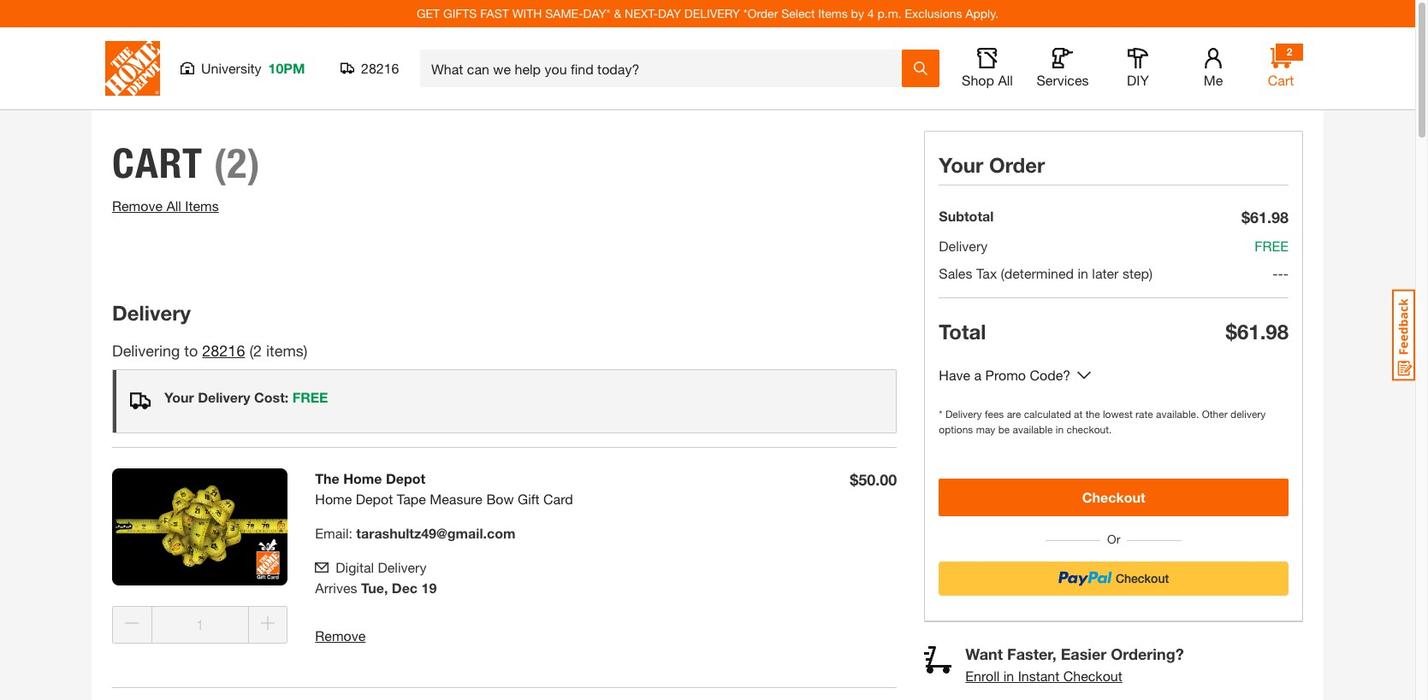 Task type: describe. For each thing, give the bounding box(es) containing it.
sales tax (determined in later step)
[[939, 265, 1153, 282]]

tape
[[397, 491, 426, 508]]

1 - from the left
[[1273, 265, 1278, 282]]

checkout.
[[1067, 424, 1112, 437]]

0 vertical spatial items
[[818, 6, 848, 21]]

rate
[[1136, 408, 1154, 421]]

subtotal
[[939, 208, 994, 224]]

calculated
[[1024, 408, 1071, 421]]

the home depot logo image
[[105, 41, 160, 96]]

1 horizontal spatial free
[[1255, 238, 1289, 254]]

apply.
[[966, 6, 999, 21]]

cart
[[1268, 72, 1294, 88]]

2 - from the left
[[1278, 265, 1284, 282]]

ordering?
[[1111, 645, 1184, 664]]

checkout inside want faster, easier ordering? enroll in instant checkout
[[1064, 668, 1123, 685]]

fast
[[480, 6, 509, 21]]

remove all items link
[[112, 198, 219, 214]]

with
[[512, 6, 542, 21]]

delivery for your delivery cost: free
[[198, 389, 250, 406]]

the home depot home depot tape measure bow gift card
[[315, 471, 573, 508]]

me
[[1204, 72, 1223, 88]]

select
[[782, 6, 815, 21]]

tue,
[[361, 580, 388, 597]]

increment image
[[261, 617, 275, 631]]

services
[[1037, 72, 1089, 88]]

arrives tue, dec 19
[[315, 580, 437, 597]]

next-
[[625, 6, 658, 21]]

arrives
[[315, 580, 357, 597]]

What can we help you find today? search field
[[431, 50, 901, 86]]

1 vertical spatial home
[[315, 491, 352, 508]]

options
[[939, 424, 973, 437]]

delivery
[[685, 6, 740, 21]]

28216 button
[[341, 60, 400, 77]]

remove button
[[315, 627, 366, 647]]

dec
[[392, 580, 418, 597]]

decrement image
[[125, 617, 139, 631]]

3 - from the left
[[1284, 265, 1289, 282]]

lowest
[[1103, 408, 1133, 421]]

later
[[1092, 265, 1119, 282]]

tarashultz49@gmail.com
[[356, 526, 516, 542]]

&
[[614, 6, 622, 21]]

shop all
[[962, 72, 1013, 88]]

feedback link image
[[1393, 289, 1416, 382]]

have
[[939, 367, 971, 383]]

total
[[939, 320, 986, 344]]

easier
[[1061, 645, 1107, 664]]

remove for remove
[[315, 628, 366, 644]]

email:
[[315, 526, 353, 542]]

28216 inside "button"
[[361, 60, 399, 76]]

delivery up delivering
[[112, 301, 191, 325]]

want
[[966, 645, 1003, 664]]

order
[[989, 153, 1045, 177]]

all for shop
[[998, 72, 1013, 88]]

cart
[[112, 139, 203, 188]]

code?
[[1030, 367, 1071, 383]]

measure
[[430, 491, 483, 508]]

remove all items
[[112, 198, 219, 214]]

be
[[999, 424, 1010, 437]]

tax
[[976, 265, 997, 282]]

in inside want faster, easier ordering? enroll in instant checkout
[[1004, 668, 1014, 685]]

(determined
[[1001, 265, 1074, 282]]

university 10pm
[[201, 60, 305, 76]]

diy button
[[1111, 48, 1166, 89]]

in inside * delivery fees are calculated at the lowest rate available. other delivery options may be available in checkout.
[[1056, 424, 1064, 437]]

1 vertical spatial depot
[[356, 491, 393, 508]]

by
[[851, 6, 864, 21]]

or
[[1101, 532, 1127, 547]]

digital delivery
[[336, 560, 427, 576]]

)
[[304, 342, 308, 360]]

day*
[[583, 6, 611, 21]]

cart 2
[[1268, 45, 1294, 88]]

at
[[1074, 408, 1083, 421]]

want faster, easier ordering? enroll in instant checkout
[[966, 645, 1184, 685]]

bow
[[486, 491, 514, 508]]

1 vertical spatial 28216
[[202, 342, 245, 360]]

enroll
[[966, 668, 1000, 685]]

$61.98 for subtotal
[[1242, 208, 1289, 227]]

shop all button
[[960, 48, 1015, 89]]

your delivery cost: free
[[164, 389, 328, 406]]

*order
[[744, 6, 778, 21]]

p.m.
[[878, 6, 902, 21]]

exclusions
[[905, 6, 962, 21]]

gifts
[[443, 6, 477, 21]]

all for remove
[[166, 198, 181, 214]]

delivery up sales
[[939, 238, 988, 254]]

digital
[[336, 560, 374, 576]]

your order
[[939, 153, 1045, 177]]

to
[[184, 342, 198, 360]]



Task type: locate. For each thing, give the bounding box(es) containing it.
delivery inside alert
[[198, 389, 250, 406]]

are
[[1007, 408, 1021, 421]]

free
[[1255, 238, 1289, 254], [292, 389, 328, 406]]

0 horizontal spatial all
[[166, 198, 181, 214]]

fees
[[985, 408, 1004, 421]]

1 horizontal spatial items
[[818, 6, 848, 21]]

2 up cart
[[1287, 45, 1293, 58]]

delivery down 28216 link at the left of the page
[[198, 389, 250, 406]]

get gifts fast with same-day* & next-day delivery *order select items by 4 p.m. exclusions apply.
[[417, 6, 999, 21]]

0 vertical spatial your
[[939, 153, 984, 177]]

checkout
[[1083, 490, 1146, 506], [1064, 668, 1123, 685]]

0 vertical spatial free
[[1255, 238, 1289, 254]]

may
[[976, 424, 996, 437]]

all
[[998, 72, 1013, 88], [166, 198, 181, 214]]

delivery for digital delivery
[[378, 560, 427, 576]]

home
[[343, 471, 382, 487], [315, 491, 352, 508]]

item
[[266, 342, 296, 360]]

other
[[1202, 408, 1228, 421]]

depot up tape
[[386, 471, 426, 487]]

available
[[1013, 424, 1053, 437]]

all down cart (2)
[[166, 198, 181, 214]]

checkout up the or
[[1083, 490, 1146, 506]]

alert
[[112, 370, 897, 434]]

university
[[201, 60, 261, 76]]

$61.98 down ---
[[1226, 320, 1289, 344]]

your inside alert
[[164, 389, 194, 406]]

items down cart (2)
[[185, 198, 219, 214]]

same-
[[545, 6, 583, 21]]

1 vertical spatial your
[[164, 389, 194, 406]]

shop
[[962, 72, 995, 88]]

card
[[544, 491, 573, 508]]

2 vertical spatial in
[[1004, 668, 1014, 685]]

1 vertical spatial 2
[[253, 342, 262, 360]]

your for your delivery cost: free
[[164, 389, 194, 406]]

in down calculated
[[1056, 424, 1064, 437]]

s
[[296, 342, 304, 360]]

0 horizontal spatial your
[[164, 389, 194, 406]]

in
[[1078, 265, 1089, 282], [1056, 424, 1064, 437], [1004, 668, 1014, 685]]

1 vertical spatial all
[[166, 198, 181, 214]]

2 inside cart 2
[[1287, 45, 1293, 58]]

email: tarashultz49@gmail.com
[[315, 526, 516, 542]]

home right the
[[343, 471, 382, 487]]

1 horizontal spatial all
[[998, 72, 1013, 88]]

diy
[[1127, 72, 1149, 88]]

4
[[868, 6, 874, 21]]

2
[[1287, 45, 1293, 58], [253, 342, 262, 360]]

0 horizontal spatial items
[[185, 198, 219, 214]]

the
[[315, 471, 340, 487]]

home down the
[[315, 491, 352, 508]]

items
[[818, 6, 848, 21], [185, 198, 219, 214]]

free up ---
[[1255, 238, 1289, 254]]

0 horizontal spatial remove
[[112, 198, 163, 214]]

all inside shop all button
[[998, 72, 1013, 88]]

1 vertical spatial $61.98
[[1226, 320, 1289, 344]]

1 horizontal spatial your
[[939, 153, 984, 177]]

free inside alert
[[292, 389, 328, 406]]

19
[[422, 580, 437, 597]]

1 vertical spatial free
[[292, 389, 328, 406]]

0 horizontal spatial 2
[[253, 342, 262, 360]]

1 vertical spatial remove
[[315, 628, 366, 644]]

faster,
[[1007, 645, 1057, 664]]

(2)
[[214, 139, 261, 188]]

0 vertical spatial remove
[[112, 198, 163, 214]]

delivery up dec
[[378, 560, 427, 576]]

all right shop
[[998, 72, 1013, 88]]

depot left tape
[[356, 491, 393, 508]]

delivery
[[939, 238, 988, 254], [112, 301, 191, 325], [198, 389, 250, 406], [946, 408, 982, 421], [378, 560, 427, 576]]

instant
[[1018, 668, 1060, 685]]

1 horizontal spatial in
[[1056, 424, 1064, 437]]

alert containing your delivery cost:
[[112, 370, 897, 434]]

your
[[939, 153, 984, 177], [164, 389, 194, 406]]

28216 link
[[202, 342, 245, 360]]

in right enroll
[[1004, 668, 1014, 685]]

-
[[1273, 265, 1278, 282], [1278, 265, 1284, 282], [1284, 265, 1289, 282]]

0 vertical spatial $61.98
[[1242, 208, 1289, 227]]

0 vertical spatial 2
[[1287, 45, 1293, 58]]

$61.98 up ---
[[1242, 208, 1289, 227]]

delivering
[[112, 342, 180, 360]]

delivering to 28216 ( 2 item s )
[[112, 342, 308, 360]]

a
[[974, 367, 982, 383]]

cost:
[[254, 389, 289, 406]]

enroll in instant checkout link
[[966, 668, 1123, 685]]

0 horizontal spatial free
[[292, 389, 328, 406]]

get
[[417, 6, 440, 21]]

free right cost:
[[292, 389, 328, 406]]

available.
[[1156, 408, 1199, 421]]

delivery
[[1231, 408, 1266, 421]]

checkout button
[[939, 479, 1289, 517]]

items left by
[[818, 6, 848, 21]]

remove for remove all items
[[112, 198, 163, 214]]

1 horizontal spatial 2
[[1287, 45, 1293, 58]]

your up subtotal on the top right
[[939, 153, 984, 177]]

1 horizontal spatial remove
[[315, 628, 366, 644]]

checkout inside checkout button
[[1083, 490, 1146, 506]]

remove down arrives
[[315, 628, 366, 644]]

0 vertical spatial in
[[1078, 265, 1089, 282]]

your for your order
[[939, 153, 984, 177]]

promo
[[986, 367, 1026, 383]]

have a promo code?
[[939, 367, 1071, 383]]

0 vertical spatial checkout
[[1083, 490, 1146, 506]]

1 horizontal spatial 28216
[[361, 60, 399, 76]]

0 vertical spatial all
[[998, 72, 1013, 88]]

cart (2)
[[112, 139, 261, 188]]

$61.98
[[1242, 208, 1289, 227], [1226, 320, 1289, 344]]

services button
[[1036, 48, 1090, 89]]

0 vertical spatial depot
[[386, 471, 426, 487]]

sales
[[939, 265, 973, 282]]

in left later
[[1078, 265, 1089, 282]]

checkout down easier
[[1064, 668, 1123, 685]]

have a promo code? link
[[939, 365, 1071, 387]]

delivery inside * delivery fees are calculated at the lowest rate available. other delivery options may be available in checkout.
[[946, 408, 982, 421]]

0 horizontal spatial 28216
[[202, 342, 245, 360]]

1 vertical spatial items
[[185, 198, 219, 214]]

* delivery fees are calculated at the lowest rate available. other delivery options may be available in checkout.
[[939, 408, 1266, 437]]

1 vertical spatial in
[[1056, 424, 1064, 437]]

2 left "item"
[[253, 342, 262, 360]]

None text field
[[151, 607, 249, 644]]

product image
[[112, 469, 288, 586]]

$50.00
[[850, 471, 897, 490]]

0 vertical spatial home
[[343, 471, 382, 487]]

your down "to" on the left of the page
[[164, 389, 194, 406]]

remove
[[112, 198, 163, 214], [315, 628, 366, 644]]

---
[[1273, 265, 1289, 282]]

0 horizontal spatial in
[[1004, 668, 1014, 685]]

delivery up options
[[946, 408, 982, 421]]

remove down cart
[[112, 198, 163, 214]]

delivery for * delivery fees are calculated at the lowest rate available. other delivery options may be available in checkout.
[[946, 408, 982, 421]]

day
[[658, 6, 681, 21]]

me button
[[1186, 48, 1241, 89]]

depot
[[386, 471, 426, 487], [356, 491, 393, 508]]

2 horizontal spatial in
[[1078, 265, 1089, 282]]

0 vertical spatial 28216
[[361, 60, 399, 76]]

$61.98 for total
[[1226, 320, 1289, 344]]

the
[[1086, 408, 1100, 421]]

28216
[[361, 60, 399, 76], [202, 342, 245, 360]]

1 vertical spatial checkout
[[1064, 668, 1123, 685]]



Task type: vqa. For each thing, say whether or not it's contained in the screenshot.
2 to the top
yes



